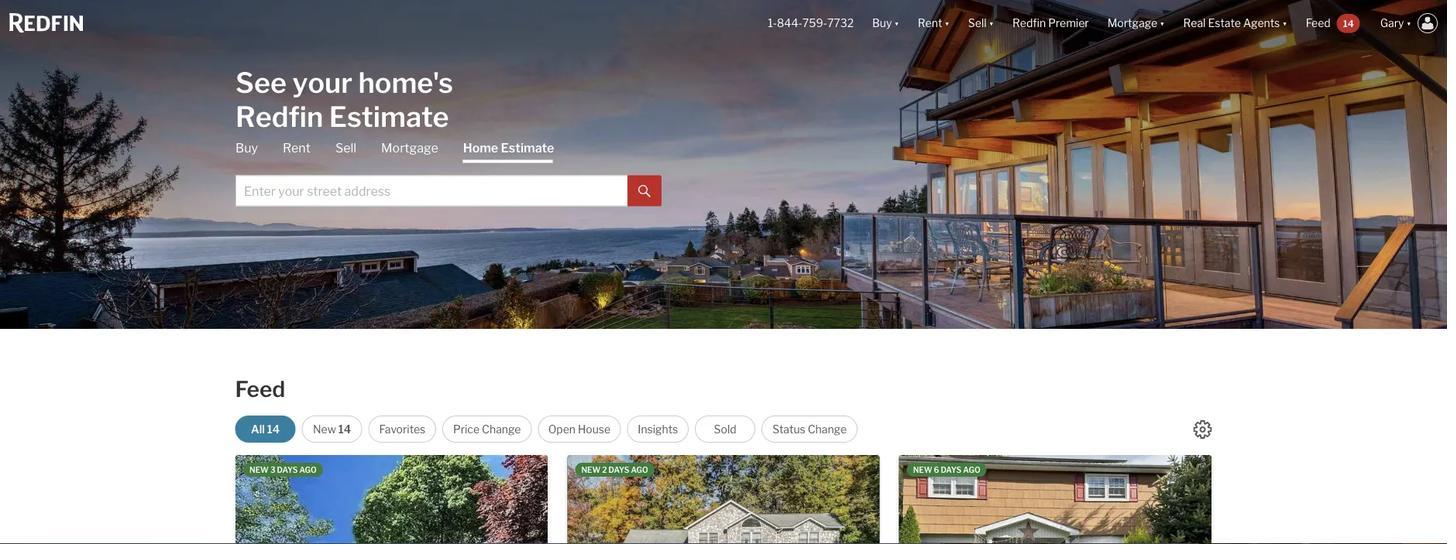 Task type: describe. For each thing, give the bounding box(es) containing it.
change for price change
[[482, 423, 521, 436]]

photo of 40 fox hill rd, upper saddle river, nj 07458 image
[[236, 456, 548, 545]]

redfin premier
[[1013, 17, 1089, 30]]

rent ▾ button
[[918, 0, 950, 46]]

14 for all 14
[[267, 423, 280, 436]]

buy link
[[235, 140, 258, 157]]

sell ▾ button
[[959, 0, 1003, 46]]

sell for sell ▾
[[968, 17, 987, 30]]

New radio
[[302, 416, 362, 443]]

price change
[[453, 423, 521, 436]]

mortgage for mortgage
[[381, 141, 438, 156]]

real estate agents ▾ button
[[1174, 0, 1297, 46]]

sell ▾
[[968, 17, 994, 30]]

2 horizontal spatial 14
[[1343, 18, 1354, 29]]

ago for new 3 days ago
[[299, 466, 317, 475]]

▾ for gary ▾
[[1406, 17, 1411, 30]]

new for new 3 days ago
[[250, 466, 269, 475]]

your
[[292, 65, 352, 100]]

Price Change radio
[[442, 416, 532, 443]]

buy ▾ button
[[863, 0, 909, 46]]

ago for new 2 days ago
[[631, 466, 648, 475]]

844-
[[777, 17, 802, 30]]

Sold radio
[[695, 416, 755, 443]]

see your home's redfin estimate
[[235, 65, 453, 134]]

gary ▾
[[1380, 17, 1411, 30]]

mortgage link
[[381, 140, 438, 157]]

home estimate
[[463, 141, 554, 156]]

Status Change radio
[[762, 416, 858, 443]]

redfin inside see your home's redfin estimate
[[235, 100, 323, 134]]

estimate inside tab list
[[501, 141, 554, 156]]

buy ▾
[[872, 17, 899, 30]]

▾ for buy ▾
[[894, 17, 899, 30]]

option group containing all
[[235, 416, 858, 443]]

rent ▾ button
[[909, 0, 959, 46]]

new 3 days ago
[[250, 466, 317, 475]]

5 ▾ from the left
[[1282, 17, 1287, 30]]

1 vertical spatial feed
[[235, 376, 285, 403]]

1-844-759-7732 link
[[768, 17, 854, 30]]

1 horizontal spatial feed
[[1306, 17, 1331, 30]]

estimate inside see your home's redfin estimate
[[329, 100, 449, 134]]

buy for buy ▾
[[872, 17, 892, 30]]

ago for new 6 days ago
[[963, 466, 980, 475]]

rent for rent
[[283, 141, 311, 156]]

new
[[313, 423, 336, 436]]

house
[[578, 423, 611, 436]]

759-
[[802, 17, 827, 30]]



Task type: locate. For each thing, give the bounding box(es) containing it.
1 horizontal spatial change
[[808, 423, 847, 436]]

new for new 6 days ago
[[913, 466, 932, 475]]

▾ for mortgage ▾
[[1160, 17, 1165, 30]]

▾ left sell ▾
[[945, 17, 950, 30]]

0 horizontal spatial days
[[277, 466, 298, 475]]

▾
[[894, 17, 899, 30], [945, 17, 950, 30], [989, 17, 994, 30], [1160, 17, 1165, 30], [1282, 17, 1287, 30], [1406, 17, 1411, 30]]

0 vertical spatial sell
[[968, 17, 987, 30]]

all 14
[[251, 423, 280, 436]]

mortgage inside dropdown button
[[1108, 17, 1157, 30]]

0 horizontal spatial ago
[[299, 466, 317, 475]]

buy right 7732
[[872, 17, 892, 30]]

1-
[[768, 17, 777, 30]]

sell down see your home's redfin estimate
[[335, 141, 356, 156]]

0 horizontal spatial mortgage
[[381, 141, 438, 156]]

redfin left premier
[[1013, 17, 1046, 30]]

1 horizontal spatial sell
[[968, 17, 987, 30]]

price
[[453, 423, 480, 436]]

open
[[548, 423, 576, 436]]

0 horizontal spatial new
[[250, 466, 269, 475]]

1 vertical spatial rent
[[283, 141, 311, 156]]

2
[[602, 466, 607, 475]]

14 inside new "option"
[[338, 423, 351, 436]]

1 vertical spatial sell
[[335, 141, 356, 156]]

0 horizontal spatial estimate
[[329, 100, 449, 134]]

buy
[[872, 17, 892, 30], [235, 141, 258, 156]]

14 right new
[[338, 423, 351, 436]]

1 horizontal spatial buy
[[872, 17, 892, 30]]

1 horizontal spatial ago
[[631, 466, 648, 475]]

1 horizontal spatial redfin
[[1013, 17, 1046, 30]]

new 6 days ago
[[913, 466, 980, 475]]

1 vertical spatial estimate
[[501, 141, 554, 156]]

0 vertical spatial buy
[[872, 17, 892, 30]]

1 photo of 22 appledale ln, chestnut ridge, ny 10977 image from the left
[[567, 456, 880, 545]]

1 ago from the left
[[299, 466, 317, 475]]

home
[[463, 141, 498, 156]]

rent right buy ▾
[[918, 17, 942, 30]]

estimate right home
[[501, 141, 554, 156]]

1 days from the left
[[277, 466, 298, 475]]

redfin up rent link
[[235, 100, 323, 134]]

days
[[277, 466, 298, 475], [609, 466, 629, 475], [941, 466, 962, 475]]

All radio
[[235, 416, 296, 443]]

0 horizontal spatial sell
[[335, 141, 356, 156]]

tab list containing buy
[[235, 140, 662, 206]]

Insights radio
[[627, 416, 689, 443]]

days right 3
[[277, 466, 298, 475]]

2 horizontal spatial ago
[[963, 466, 980, 475]]

rent inside rent ▾ dropdown button
[[918, 17, 942, 30]]

0 horizontal spatial change
[[482, 423, 521, 436]]

days for 3
[[277, 466, 298, 475]]

3 new from the left
[[913, 466, 932, 475]]

▾ right gary
[[1406, 17, 1411, 30]]

ago
[[299, 466, 317, 475], [631, 466, 648, 475], [963, 466, 980, 475]]

0 horizontal spatial feed
[[235, 376, 285, 403]]

buy ▾ button
[[872, 0, 899, 46]]

redfin inside button
[[1013, 17, 1046, 30]]

days right 2
[[609, 466, 629, 475]]

change right price
[[482, 423, 521, 436]]

mortgage inside tab list
[[381, 141, 438, 156]]

all
[[251, 423, 265, 436]]

sold
[[714, 423, 736, 436]]

rent for rent ▾
[[918, 17, 942, 30]]

▾ left "rent ▾"
[[894, 17, 899, 30]]

photo of 4 robert ct, nanuet, ny 10954 image
[[899, 456, 1211, 545], [1211, 456, 1447, 545]]

new
[[250, 466, 269, 475], [581, 466, 600, 475], [913, 466, 932, 475]]

buy inside dropdown button
[[872, 17, 892, 30]]

sell link
[[335, 140, 356, 157]]

1 horizontal spatial 14
[[338, 423, 351, 436]]

home's
[[358, 65, 453, 100]]

ago right 2
[[631, 466, 648, 475]]

0 vertical spatial rent
[[918, 17, 942, 30]]

gary
[[1380, 17, 1404, 30]]

new 2 days ago
[[581, 466, 648, 475]]

sell inside dropdown button
[[968, 17, 987, 30]]

status change
[[773, 423, 847, 436]]

mortgage ▾ button
[[1108, 0, 1165, 46]]

change inside option
[[808, 423, 847, 436]]

mortgage
[[1108, 17, 1157, 30], [381, 141, 438, 156]]

Favorites radio
[[368, 416, 436, 443]]

rent inside tab list
[[283, 141, 311, 156]]

0 vertical spatial feed
[[1306, 17, 1331, 30]]

days right 6
[[941, 466, 962, 475]]

open house
[[548, 423, 611, 436]]

14 left gary
[[1343, 18, 1354, 29]]

7732
[[827, 17, 854, 30]]

mortgage ▾
[[1108, 17, 1165, 30]]

home estimate link
[[463, 140, 554, 163]]

estate
[[1208, 17, 1241, 30]]

Enter your street address search field
[[235, 175, 627, 206]]

1 new from the left
[[250, 466, 269, 475]]

2 photo of 4 robert ct, nanuet, ny 10954 image from the left
[[1211, 456, 1447, 545]]

new left 2
[[581, 466, 600, 475]]

new left 6
[[913, 466, 932, 475]]

2 ago from the left
[[631, 466, 648, 475]]

mortgage for mortgage ▾
[[1108, 17, 1157, 30]]

redfin
[[1013, 17, 1046, 30], [235, 100, 323, 134]]

redfin premier button
[[1003, 0, 1098, 46]]

photo of 22 appledale ln, chestnut ridge, ny 10977 image
[[567, 456, 880, 545], [880, 456, 1192, 545]]

2 new from the left
[[581, 466, 600, 475]]

6 ▾ from the left
[[1406, 17, 1411, 30]]

option group
[[235, 416, 858, 443]]

days for 6
[[941, 466, 962, 475]]

feed
[[1306, 17, 1331, 30], [235, 376, 285, 403]]

buy for buy
[[235, 141, 258, 156]]

3 ago from the left
[[963, 466, 980, 475]]

sell
[[968, 17, 987, 30], [335, 141, 356, 156]]

sell inside tab list
[[335, 141, 356, 156]]

see
[[235, 65, 287, 100]]

estimate up mortgage "link"
[[329, 100, 449, 134]]

1-844-759-7732
[[768, 17, 854, 30]]

2 horizontal spatial days
[[941, 466, 962, 475]]

1 horizontal spatial rent
[[918, 17, 942, 30]]

1 horizontal spatial mortgage
[[1108, 17, 1157, 30]]

14 for new 14
[[338, 423, 351, 436]]

rent link
[[283, 140, 311, 157]]

insights
[[638, 423, 678, 436]]

2 horizontal spatial new
[[913, 466, 932, 475]]

14
[[1343, 18, 1354, 29], [267, 423, 280, 436], [338, 423, 351, 436]]

submit search image
[[638, 185, 651, 198]]

ago right 6
[[963, 466, 980, 475]]

real estate agents ▾ link
[[1183, 0, 1287, 46]]

6
[[934, 466, 939, 475]]

3 days from the left
[[941, 466, 962, 475]]

2 change from the left
[[808, 423, 847, 436]]

0 horizontal spatial buy
[[235, 141, 258, 156]]

1 change from the left
[[482, 423, 521, 436]]

▾ right "rent ▾"
[[989, 17, 994, 30]]

buy inside tab list
[[235, 141, 258, 156]]

2 ▾ from the left
[[945, 17, 950, 30]]

▾ for sell ▾
[[989, 17, 994, 30]]

rent
[[918, 17, 942, 30], [283, 141, 311, 156]]

1 ▾ from the left
[[894, 17, 899, 30]]

14 right all
[[267, 423, 280, 436]]

new 14
[[313, 423, 351, 436]]

0 horizontal spatial 14
[[267, 423, 280, 436]]

mortgage up enter your street address search field
[[381, 141, 438, 156]]

real estate agents ▾
[[1183, 17, 1287, 30]]

1 vertical spatial buy
[[235, 141, 258, 156]]

sell right "rent ▾"
[[968, 17, 987, 30]]

rent ▾
[[918, 17, 950, 30]]

tab list
[[235, 140, 662, 206]]

estimate
[[329, 100, 449, 134], [501, 141, 554, 156]]

feed up all
[[235, 376, 285, 403]]

1 vertical spatial redfin
[[235, 100, 323, 134]]

2 photo of 22 appledale ln, chestnut ridge, ny 10977 image from the left
[[880, 456, 1192, 545]]

1 vertical spatial mortgage
[[381, 141, 438, 156]]

1 horizontal spatial estimate
[[501, 141, 554, 156]]

1 horizontal spatial new
[[581, 466, 600, 475]]

mortgage left real
[[1108, 17, 1157, 30]]

days for 2
[[609, 466, 629, 475]]

agents
[[1243, 17, 1280, 30]]

0 vertical spatial redfin
[[1013, 17, 1046, 30]]

3
[[270, 466, 275, 475]]

mortgage ▾ button
[[1098, 0, 1174, 46]]

new left 3
[[250, 466, 269, 475]]

sell ▾ button
[[968, 0, 994, 46]]

ago right 3
[[299, 466, 317, 475]]

feed right agents
[[1306, 17, 1331, 30]]

▾ for rent ▾
[[945, 17, 950, 30]]

0 vertical spatial mortgage
[[1108, 17, 1157, 30]]

buy left rent link
[[235, 141, 258, 156]]

change right status
[[808, 423, 847, 436]]

change for status change
[[808, 423, 847, 436]]

Open House radio
[[538, 416, 621, 443]]

14 inside all option
[[267, 423, 280, 436]]

rent left sell link
[[283, 141, 311, 156]]

change inside radio
[[482, 423, 521, 436]]

change
[[482, 423, 521, 436], [808, 423, 847, 436]]

3 ▾ from the left
[[989, 17, 994, 30]]

new for new 2 days ago
[[581, 466, 600, 475]]

real
[[1183, 17, 1206, 30]]

0 horizontal spatial redfin
[[235, 100, 323, 134]]

premier
[[1048, 17, 1089, 30]]

status
[[773, 423, 805, 436]]

favorites
[[379, 423, 425, 436]]

1 photo of 4 robert ct, nanuet, ny 10954 image from the left
[[899, 456, 1211, 545]]

4 ▾ from the left
[[1160, 17, 1165, 30]]

2 days from the left
[[609, 466, 629, 475]]

1 horizontal spatial days
[[609, 466, 629, 475]]

0 horizontal spatial rent
[[283, 141, 311, 156]]

sell for sell
[[335, 141, 356, 156]]

▾ left real
[[1160, 17, 1165, 30]]

0 vertical spatial estimate
[[329, 100, 449, 134]]

▾ right agents
[[1282, 17, 1287, 30]]



Task type: vqa. For each thing, say whether or not it's contained in the screenshot.
Factor in the Fire Factor - Minimal Unlikely to be in a wildfire in next 30 years
no



